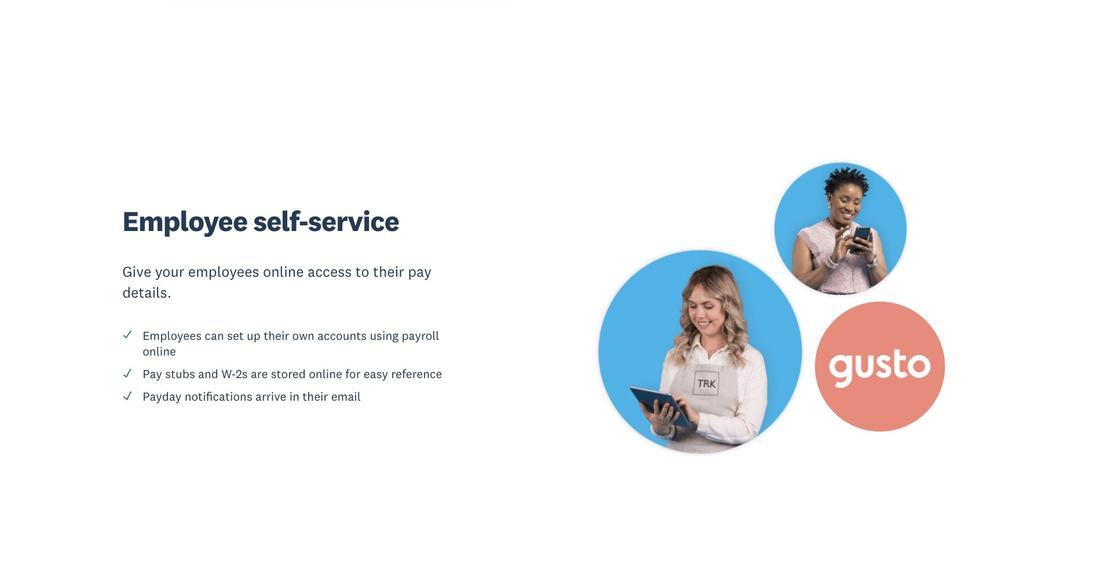 Task type: describe. For each thing, give the bounding box(es) containing it.
payday
[[143, 389, 182, 405]]

reference
[[391, 366, 443, 382]]

service
[[308, 203, 399, 239]]

employees
[[143, 328, 202, 344]]

pay
[[408, 263, 432, 281]]

2 vertical spatial online
[[309, 366, 343, 382]]

their inside give your employees online access to their pay details.
[[373, 263, 404, 281]]

notifications
[[185, 389, 253, 405]]

details.
[[122, 283, 171, 302]]

access
[[308, 263, 352, 281]]

their for own
[[264, 328, 289, 344]]

employee self-service
[[122, 203, 399, 239]]

employees can set up their own accounts using payroll online
[[143, 328, 440, 359]]

included image for pay stubs and w-2s are stored online for easy reference
[[122, 368, 133, 378]]

accounts
[[318, 328, 367, 344]]

own
[[292, 328, 315, 344]]

pay stubs and w-2s are stored online for easy reference
[[143, 366, 443, 382]]

online inside the employees can set up their own accounts using payroll online
[[143, 344, 176, 359]]

give
[[122, 263, 151, 281]]

up
[[247, 328, 261, 344]]

set
[[227, 328, 244, 344]]

payroll
[[402, 328, 440, 344]]



Task type: locate. For each thing, give the bounding box(es) containing it.
included image left payday
[[122, 390, 133, 401]]

their right to
[[373, 263, 404, 281]]

included image
[[122, 330, 133, 340]]

the run payroll screen displays the names of the employees to be paid, their hours and earnings. image
[[122, 0, 545, 42], [122, 0, 545, 42]]

online left access
[[263, 263, 304, 281]]

0 horizontal spatial online
[[143, 344, 176, 359]]

self-
[[253, 203, 308, 239]]

1 horizontal spatial their
[[303, 389, 328, 405]]

pay
[[143, 366, 162, 382]]

2 horizontal spatial online
[[309, 366, 343, 382]]

online left the for
[[309, 366, 343, 382]]

their right up on the bottom of page
[[264, 328, 289, 344]]

included image left pay
[[122, 368, 133, 378]]

0 vertical spatial included image
[[122, 368, 133, 378]]

w-
[[221, 366, 236, 382]]

in
[[290, 389, 300, 405]]

stubs
[[165, 366, 195, 382]]

included image for payday notifications arrive in their email
[[122, 390, 133, 401]]

are
[[251, 366, 268, 382]]

their inside the employees can set up their own accounts using payroll online
[[264, 328, 289, 344]]

for
[[346, 366, 361, 382]]

employee
[[122, 203, 248, 239]]

2 horizontal spatial their
[[373, 263, 404, 281]]

using
[[370, 328, 399, 344]]

their
[[373, 263, 404, 281], [264, 328, 289, 344], [303, 389, 328, 405]]

payday notifications arrive in their email
[[143, 389, 361, 405]]

their for email
[[303, 389, 328, 405]]

their right in
[[303, 389, 328, 405]]

2s
[[236, 366, 248, 382]]

online inside give your employees online access to their pay details.
[[263, 263, 304, 281]]

give your employees online access to their pay details.
[[122, 263, 432, 302]]

1 vertical spatial their
[[264, 328, 289, 344]]

1 horizontal spatial online
[[263, 263, 304, 281]]

employees
[[188, 263, 259, 281]]

included image
[[122, 368, 133, 378], [122, 390, 133, 401]]

and
[[198, 366, 218, 382]]

2 vertical spatial their
[[303, 389, 328, 405]]

employees access their pay, payroll details and pay stubs online. image
[[568, 155, 990, 461], [568, 155, 990, 461]]

can
[[205, 328, 224, 344]]

1 vertical spatial included image
[[122, 390, 133, 401]]

easy
[[364, 366, 388, 382]]

1 included image from the top
[[122, 368, 133, 378]]

to
[[356, 263, 370, 281]]

1 vertical spatial online
[[143, 344, 176, 359]]

your
[[155, 263, 185, 281]]

arrive
[[256, 389, 287, 405]]

email
[[331, 389, 361, 405]]

0 horizontal spatial their
[[264, 328, 289, 344]]

0 vertical spatial online
[[263, 263, 304, 281]]

online
[[263, 263, 304, 281], [143, 344, 176, 359], [309, 366, 343, 382]]

2 included image from the top
[[122, 390, 133, 401]]

online down employees
[[143, 344, 176, 359]]

stored
[[271, 366, 306, 382]]

0 vertical spatial their
[[373, 263, 404, 281]]



Task type: vqa. For each thing, say whether or not it's contained in the screenshot.
easy
yes



